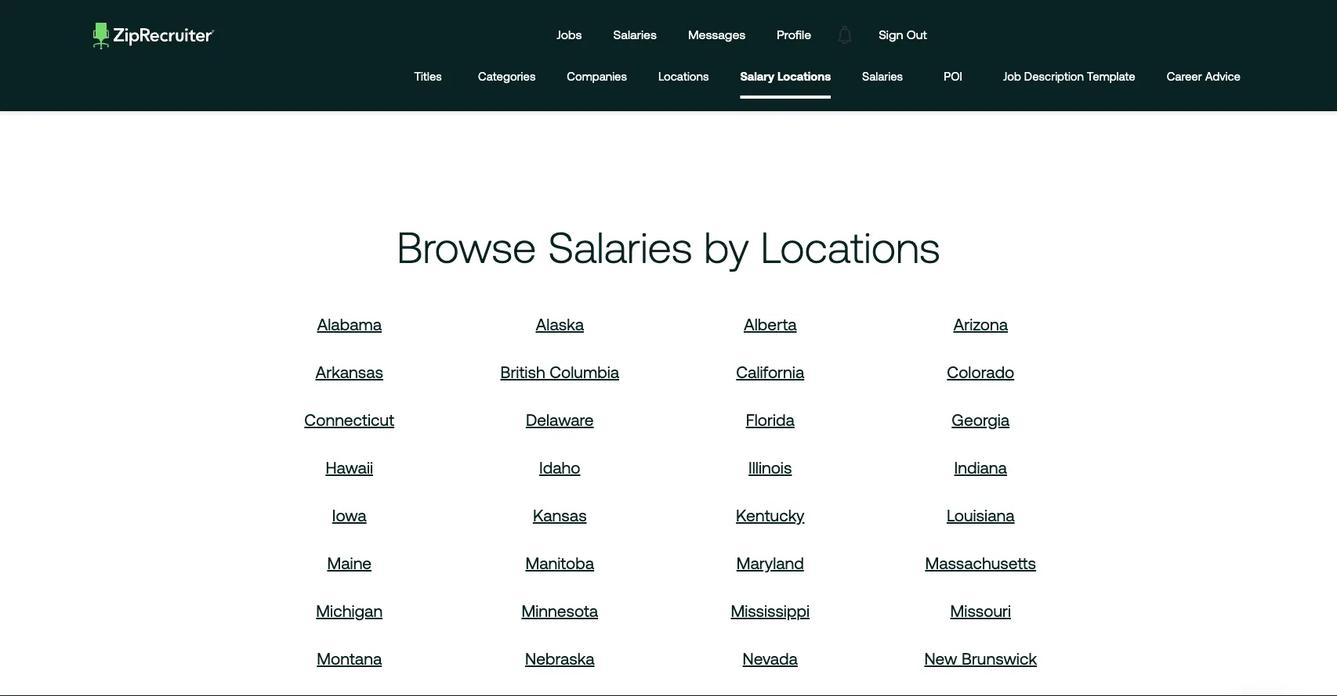 Task type: locate. For each thing, give the bounding box(es) containing it.
browse salaries by locations
[[397, 223, 941, 272]]

illinois link
[[749, 458, 792, 477]]

categories link
[[478, 57, 536, 99]]

kansas link
[[533, 506, 587, 525]]

indiana
[[955, 458, 1007, 477]]

florida
[[746, 411, 795, 429]]

hawaii link
[[326, 458, 373, 477]]

alabama
[[317, 315, 382, 334]]

0 vertical spatial salaries
[[614, 27, 657, 42]]

job description template link
[[1004, 57, 1136, 99]]

kansas
[[533, 506, 587, 525]]

profile link
[[765, 13, 823, 57]]

idaho
[[539, 458, 581, 477]]

job
[[1004, 70, 1022, 83]]

salaries link down the "sign"
[[862, 57, 903, 99]]

maine link
[[327, 554, 372, 573]]

salary
[[740, 70, 775, 83]]

maryland
[[737, 554, 804, 573]]

browse
[[397, 223, 537, 272]]

hawaii
[[326, 458, 373, 477]]

out
[[907, 27, 927, 42]]

main element
[[81, 13, 1257, 57]]

locations
[[658, 70, 709, 83], [778, 70, 831, 83], [761, 223, 941, 272]]

sign out
[[879, 27, 927, 42]]

nebraska link
[[525, 650, 595, 669]]

poi link
[[935, 57, 972, 99]]

tabs element
[[409, 57, 1257, 99]]

career advice link
[[1167, 57, 1241, 99]]

1 vertical spatial salaries
[[862, 70, 903, 83]]

missouri
[[951, 602, 1011, 621]]

salaries link up companies
[[602, 13, 669, 57]]

british columbia
[[501, 363, 619, 382]]

minnesota
[[522, 602, 598, 621]]

nevada
[[743, 650, 798, 669]]

iowa link
[[332, 506, 367, 525]]

connecticut
[[304, 411, 394, 429]]

manitoba
[[526, 554, 594, 573]]

nebraska
[[525, 650, 595, 669]]

new brunswick link
[[925, 650, 1037, 669]]

louisiana
[[947, 506, 1015, 525]]

brunswick
[[962, 650, 1037, 669]]

salaries link
[[602, 13, 669, 57], [862, 57, 903, 99]]

connecticut link
[[304, 411, 394, 429]]

montana link
[[317, 650, 382, 669]]

profile
[[777, 27, 812, 42]]

new brunswick
[[925, 650, 1037, 669]]

locations link
[[658, 57, 709, 99]]

salary locations
[[740, 70, 831, 83]]

by
[[704, 223, 749, 272]]

poi
[[944, 70, 963, 83]]

jobs link
[[545, 13, 594, 57]]

alaska
[[536, 315, 584, 334]]

british columbia link
[[501, 363, 619, 382]]

kentucky link
[[736, 506, 805, 525]]

georgia link
[[952, 411, 1010, 429]]

companies
[[567, 70, 627, 83]]

columbia
[[550, 363, 619, 382]]

colorado link
[[947, 363, 1015, 382]]

florida link
[[746, 411, 795, 429]]

michigan link
[[316, 602, 383, 621]]

indiana link
[[955, 458, 1007, 477]]

arizona link
[[954, 315, 1008, 334]]

new
[[925, 650, 958, 669]]

arizona
[[954, 315, 1008, 334]]

jobs
[[557, 27, 582, 42]]

louisiana link
[[947, 506, 1015, 525]]

nevada link
[[743, 650, 798, 669]]



Task type: vqa. For each thing, say whether or not it's contained in the screenshot.


Task type: describe. For each thing, give the bounding box(es) containing it.
maryland link
[[737, 554, 804, 573]]

iowa
[[332, 506, 367, 525]]

template
[[1087, 70, 1136, 83]]

0 horizontal spatial salaries link
[[602, 13, 669, 57]]

idaho link
[[539, 458, 581, 477]]

career
[[1167, 70, 1202, 83]]

arkansas link
[[316, 363, 383, 382]]

michigan
[[316, 602, 383, 621]]

massachusetts link
[[925, 554, 1037, 573]]

arkansas
[[316, 363, 383, 382]]

ziprecruiter image
[[93, 23, 215, 49]]

delaware link
[[526, 411, 594, 429]]

maine
[[327, 554, 372, 573]]

job description template
[[1004, 70, 1136, 83]]

mississippi
[[731, 602, 810, 621]]

1 horizontal spatial salaries link
[[862, 57, 903, 99]]

alberta link
[[744, 315, 797, 334]]

titles link
[[409, 57, 447, 99]]

companies link
[[567, 57, 627, 99]]

2 vertical spatial salaries
[[548, 223, 693, 272]]

sign out link
[[867, 13, 939, 57]]

missouri link
[[951, 602, 1011, 621]]

notifications image
[[827, 17, 863, 53]]

illinois
[[749, 458, 792, 477]]

minnesota link
[[522, 602, 598, 621]]

alberta
[[744, 315, 797, 334]]

delaware
[[526, 411, 594, 429]]

categories
[[478, 70, 536, 83]]

sign
[[879, 27, 904, 42]]

british
[[501, 363, 545, 382]]

colorado
[[947, 363, 1015, 382]]

mississippi link
[[731, 602, 810, 621]]

description
[[1025, 70, 1084, 83]]

advice
[[1206, 70, 1241, 83]]

california
[[736, 363, 805, 382]]

kentucky
[[736, 506, 805, 525]]

messages link
[[677, 13, 758, 57]]

titles
[[414, 70, 442, 83]]

salaries inside tabs element
[[862, 70, 903, 83]]

manitoba link
[[526, 554, 594, 573]]

california link
[[736, 363, 805, 382]]

salaries inside main element
[[614, 27, 657, 42]]

messages
[[688, 27, 746, 42]]

salary locations link
[[740, 57, 831, 95]]

georgia
[[952, 411, 1010, 429]]

career advice
[[1167, 70, 1241, 83]]

montana
[[317, 650, 382, 669]]

alabama link
[[317, 315, 382, 334]]

massachusetts
[[925, 554, 1037, 573]]

alaska link
[[536, 315, 584, 334]]



